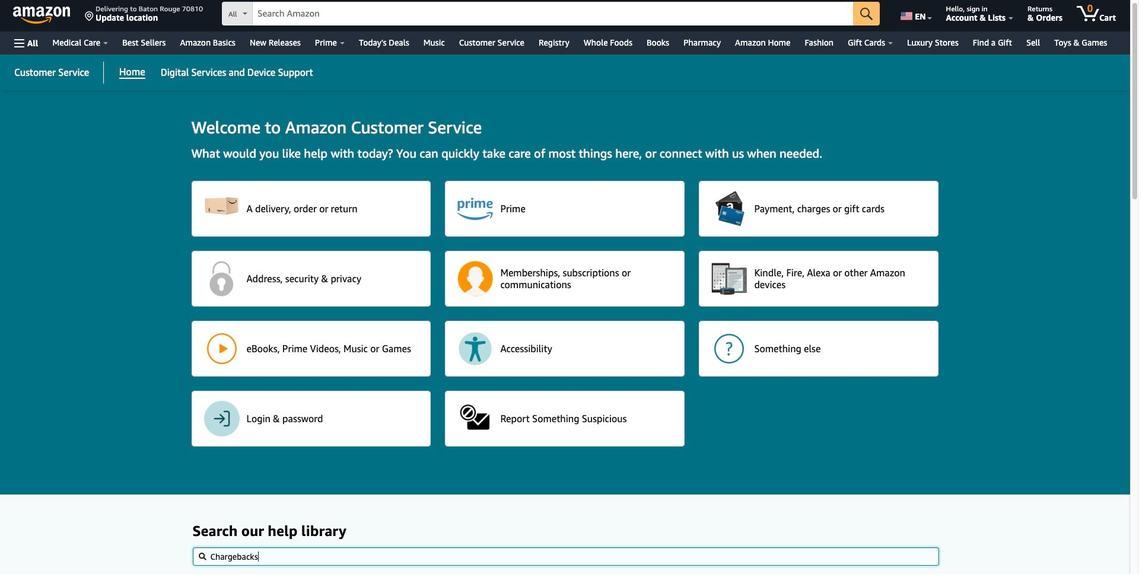 Task type: vqa. For each thing, say whether or not it's contained in the screenshot.
NIRO
no



Task type: describe. For each thing, give the bounding box(es) containing it.
amazon image
[[13, 7, 71, 24]]

none search field inside the navigation navigation
[[222, 2, 880, 27]]



Task type: locate. For each thing, give the bounding box(es) containing it.
None submit
[[853, 2, 880, 26]]

navigation navigation
[[0, 0, 1139, 574]]

none submit inside search box
[[853, 2, 880, 26]]

Type something like, "question about a charge" search field
[[193, 548, 939, 566]]

Search Amazon text field
[[253, 2, 853, 25]]

None search field
[[222, 2, 880, 27]]

search image
[[199, 553, 206, 561]]



